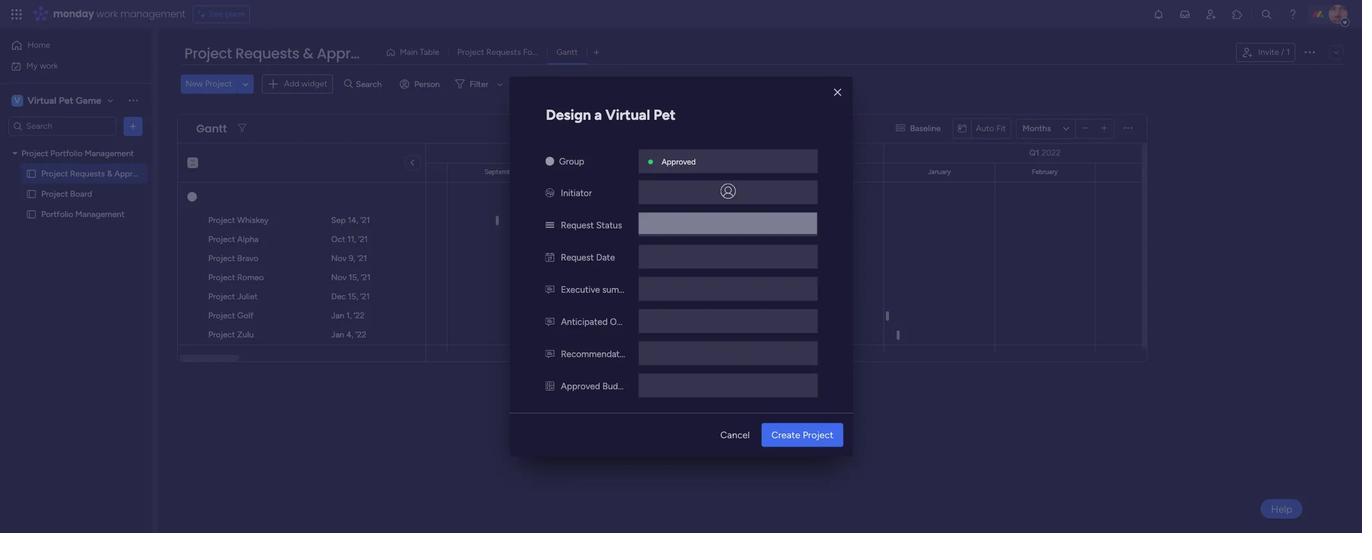 Task type: locate. For each thing, give the bounding box(es) containing it.
portfolio down search in workspace field
[[50, 148, 83, 158]]

project requests & approvals up add
[[184, 44, 388, 63]]

q1 2022
[[1029, 148, 1061, 158]]

request for request status
[[561, 220, 594, 231]]

project up project bravo
[[208, 234, 235, 245]]

approvals left june
[[114, 169, 152, 179]]

v2 collapse down image
[[187, 153, 198, 161]]

'21
[[360, 215, 370, 226], [358, 234, 368, 245], [357, 254, 367, 264], [361, 273, 371, 283], [360, 292, 370, 302]]

angle down image
[[243, 80, 248, 89]]

workspace selection element
[[11, 93, 103, 108]]

oct 11, '21
[[331, 234, 368, 245]]

2 vertical spatial v2 long text column image
[[545, 349, 554, 359]]

project inside field
[[184, 44, 232, 63]]

portfolio
[[50, 148, 83, 158], [41, 209, 73, 219]]

1 horizontal spatial work
[[96, 7, 118, 21]]

project right create
[[803, 429, 833, 441]]

a
[[594, 106, 602, 123]]

project up 'project board'
[[41, 169, 68, 179]]

dapulse numbers column image
[[545, 381, 554, 392]]

virtual pet game
[[27, 95, 101, 106]]

dec 15, '21
[[331, 292, 370, 302]]

project requests form button
[[448, 43, 547, 62]]

0 vertical spatial jan
[[331, 311, 344, 321]]

1 2021 from the left
[[387, 148, 406, 158]]

status
[[596, 220, 622, 231]]

project juliet
[[208, 292, 258, 302]]

romeo
[[237, 273, 264, 283]]

0 horizontal spatial 2021
[[387, 148, 406, 158]]

monday work management
[[53, 7, 185, 21]]

golf
[[237, 311, 253, 321]]

q4
[[703, 148, 715, 158]]

2 request from the top
[[561, 252, 594, 263]]

1 request from the top
[[561, 220, 594, 231]]

&
[[303, 44, 313, 63], [107, 169, 112, 179]]

1 horizontal spatial requests
[[235, 44, 299, 63]]

'21 for nov 15, '21
[[361, 273, 371, 283]]

'21 down nov 15, '21
[[360, 292, 370, 302]]

virtual
[[27, 95, 56, 106], [605, 106, 650, 123]]

project requests & approvals inside field
[[184, 44, 388, 63]]

baseline button
[[891, 119, 948, 138]]

project portfolio management
[[21, 148, 134, 158]]

my work
[[26, 61, 58, 71]]

15, down the "9,"
[[349, 273, 359, 283]]

0 horizontal spatial approved
[[561, 381, 600, 392]]

1 horizontal spatial &
[[303, 44, 313, 63]]

0 horizontal spatial &
[[107, 169, 112, 179]]

& down project portfolio management
[[107, 169, 112, 179]]

1 vertical spatial 15,
[[348, 292, 358, 302]]

bravo
[[237, 254, 258, 264]]

v2 long text column image left the executive
[[545, 284, 554, 295]]

project
[[184, 44, 232, 63], [457, 47, 484, 57], [205, 79, 232, 89], [21, 148, 48, 158], [41, 169, 68, 179], [41, 189, 68, 199], [208, 215, 235, 226], [208, 234, 235, 245], [208, 254, 235, 264], [208, 273, 235, 283], [208, 292, 235, 302], [208, 311, 235, 321], [208, 330, 235, 340], [803, 429, 833, 441]]

0 horizontal spatial gantt
[[196, 121, 227, 136]]

add widget
[[284, 79, 327, 89]]

q1
[[1029, 148, 1039, 158]]

create project button
[[762, 423, 843, 447]]

gantt left add view icon
[[556, 47, 578, 57]]

1 vertical spatial approvals
[[114, 169, 152, 179]]

'21 up dec 15, '21
[[361, 273, 371, 283]]

home
[[27, 40, 50, 50]]

jan 4, '22
[[331, 330, 366, 340]]

list box
[[0, 141, 152, 385]]

0 vertical spatial request
[[561, 220, 594, 231]]

anticipated
[[561, 316, 608, 327]]

2021
[[387, 148, 406, 158], [717, 148, 735, 158]]

request for request date
[[561, 252, 594, 263]]

inbox image
[[1179, 8, 1191, 20]]

15, right the dec
[[348, 292, 358, 302]]

public board image for portfolio management
[[26, 209, 37, 220]]

0 vertical spatial nov
[[331, 254, 347, 264]]

project requests & approvals up board
[[41, 169, 152, 179]]

whiskey
[[237, 215, 269, 226]]

nov 15, '21
[[331, 273, 371, 283]]

filter
[[470, 79, 488, 89]]

request
[[561, 220, 594, 231], [561, 252, 594, 263]]

work right monday
[[96, 7, 118, 21]]

0 vertical spatial approvals
[[317, 44, 388, 63]]

1 vertical spatial nov
[[331, 273, 347, 283]]

'22 right 1,
[[354, 311, 365, 321]]

'21 right the "9,"
[[357, 254, 367, 264]]

11,
[[347, 234, 356, 245]]

anticipated outcomes
[[561, 316, 652, 327]]

approved right dapulse numbers column icon
[[561, 381, 600, 392]]

work inside button
[[40, 61, 58, 71]]

1 v2 long text column image from the top
[[545, 284, 554, 295]]

'21 for sep 14, '21
[[360, 215, 370, 226]]

gantt left v2 funnel icon
[[196, 121, 227, 136]]

budget
[[602, 381, 632, 392]]

0 vertical spatial portfolio
[[50, 148, 83, 158]]

work right my
[[40, 61, 58, 71]]

approvals up v2 search icon
[[317, 44, 388, 63]]

project up "filter" popup button on the left
[[457, 47, 484, 57]]

jan for jan 1, '22
[[331, 311, 344, 321]]

virtual right v
[[27, 95, 56, 106]]

requests for project requests form button
[[486, 47, 521, 57]]

2 v2 long text column image from the top
[[545, 316, 554, 327]]

2 nov from the top
[[331, 273, 347, 283]]

1 horizontal spatial 2021
[[717, 148, 735, 158]]

1 vertical spatial work
[[40, 61, 58, 71]]

public board image down public board image
[[26, 209, 37, 220]]

1 horizontal spatial gantt
[[556, 47, 578, 57]]

v2 long text column image for anticipated
[[545, 316, 554, 327]]

0 vertical spatial '22
[[354, 311, 365, 321]]

Project Requests & Approvals field
[[181, 44, 388, 64]]

virtual right a
[[605, 106, 650, 123]]

0 vertical spatial work
[[96, 7, 118, 21]]

approved left q4
[[662, 157, 696, 166]]

0 horizontal spatial virtual
[[27, 95, 56, 106]]

project up project juliet
[[208, 273, 235, 283]]

1 vertical spatial public board image
[[26, 209, 37, 220]]

0 vertical spatial public board image
[[26, 168, 37, 179]]

portfolio down 'project board'
[[41, 209, 73, 219]]

0 vertical spatial &
[[303, 44, 313, 63]]

approved
[[662, 157, 696, 166], [561, 381, 600, 392]]

cancel
[[720, 429, 750, 441]]

2 public board image from the top
[[26, 209, 37, 220]]

project down project alpha
[[208, 254, 235, 264]]

2 2021 from the left
[[717, 148, 735, 158]]

1 vertical spatial management
[[75, 209, 125, 219]]

15,
[[349, 273, 359, 283], [348, 292, 358, 302]]

'21 right 14,
[[360, 215, 370, 226]]

v2 multiple person column image
[[545, 188, 554, 198]]

public board image up public board image
[[26, 168, 37, 179]]

1 vertical spatial v2 long text column image
[[545, 316, 554, 327]]

jan left 4,
[[331, 330, 344, 340]]

requests
[[235, 44, 299, 63], [486, 47, 521, 57], [70, 169, 105, 179]]

project right public board image
[[41, 189, 68, 199]]

new project
[[186, 79, 232, 89]]

new project button
[[181, 75, 237, 94]]

list box containing project portfolio management
[[0, 141, 152, 385]]

alpha
[[237, 234, 259, 245]]

1 horizontal spatial approvals
[[317, 44, 388, 63]]

project whiskey
[[208, 215, 269, 226]]

january
[[928, 168, 951, 176]]

1 horizontal spatial virtual
[[605, 106, 650, 123]]

0 vertical spatial approved
[[662, 157, 696, 166]]

project up project zulu
[[208, 311, 235, 321]]

requests up "angle down" image
[[235, 44, 299, 63]]

project up new project
[[184, 44, 232, 63]]

request right dapulse date column image
[[561, 252, 594, 263]]

0 vertical spatial v2 long text column image
[[545, 284, 554, 295]]

arrow down image
[[493, 77, 507, 91]]

'22
[[354, 311, 365, 321], [356, 330, 366, 340]]

public board image
[[26, 168, 37, 179], [26, 209, 37, 220]]

november
[[704, 168, 735, 176]]

nov left the "9,"
[[331, 254, 347, 264]]

requests inside field
[[235, 44, 299, 63]]

project inside button
[[803, 429, 833, 441]]

1 horizontal spatial approved
[[662, 157, 696, 166]]

auto fit
[[976, 123, 1006, 133]]

1 vertical spatial '22
[[356, 330, 366, 340]]

project right caret down icon
[[21, 148, 48, 158]]

v2 minus image
[[1082, 124, 1088, 133]]

2 horizontal spatial requests
[[486, 47, 521, 57]]

v2 long text column image left anticipated
[[545, 316, 554, 327]]

1 horizontal spatial pet
[[653, 106, 676, 123]]

project down project golf
[[208, 330, 235, 340]]

table
[[420, 47, 439, 57]]

game
[[76, 95, 101, 106]]

0 vertical spatial project requests & approvals
[[184, 44, 388, 63]]

select product image
[[11, 8, 23, 20]]

/
[[1281, 47, 1284, 57]]

jan left 1,
[[331, 311, 344, 321]]

0 horizontal spatial project requests & approvals
[[41, 169, 152, 179]]

0 horizontal spatial requests
[[70, 169, 105, 179]]

1 jan from the top
[[331, 311, 344, 321]]

apps image
[[1231, 8, 1243, 20]]

v2 long text column image
[[545, 284, 554, 295], [545, 316, 554, 327], [545, 349, 554, 359]]

'21 right 11,
[[358, 234, 368, 245]]

request date
[[561, 252, 615, 263]]

nov for nov 15, '21
[[331, 273, 347, 283]]

auto fit button
[[971, 119, 1011, 138]]

1 vertical spatial jan
[[331, 330, 344, 340]]

0 vertical spatial 15,
[[349, 273, 359, 283]]

'22 for jan 4, '22
[[356, 330, 366, 340]]

'22 right 4,
[[356, 330, 366, 340]]

project requests & approvals
[[184, 44, 388, 63], [41, 169, 152, 179]]

requests inside button
[[486, 47, 521, 57]]

invite / 1 button
[[1236, 43, 1295, 62]]

management up board
[[85, 148, 134, 158]]

filter button
[[451, 75, 507, 94]]

pet
[[59, 95, 73, 106], [653, 106, 676, 123]]

executive summary
[[561, 284, 639, 295]]

1 public board image from the top
[[26, 168, 37, 179]]

1 horizontal spatial project requests & approvals
[[184, 44, 388, 63]]

pet inside workspace selection element
[[59, 95, 73, 106]]

date
[[596, 252, 615, 263]]

outcomes
[[610, 316, 652, 327]]

nov for nov 9, '21
[[331, 254, 347, 264]]

1 vertical spatial portfolio
[[41, 209, 73, 219]]

v2 collapse up image
[[187, 162, 198, 169]]

option
[[0, 143, 152, 145]]

0 vertical spatial gantt
[[556, 47, 578, 57]]

project up project golf
[[208, 292, 235, 302]]

add widget button
[[262, 75, 333, 94]]

nov up the dec
[[331, 273, 347, 283]]

requests for project requests & approvals field
[[235, 44, 299, 63]]

1 vertical spatial &
[[107, 169, 112, 179]]

march
[[1141, 168, 1160, 176]]

1 vertical spatial approved
[[561, 381, 600, 392]]

management down board
[[75, 209, 125, 219]]

15, for dec
[[348, 292, 358, 302]]

0 horizontal spatial work
[[40, 61, 58, 71]]

v2 long text column image up dapulse numbers column icon
[[545, 349, 554, 359]]

v2 status image
[[545, 220, 554, 231]]

1 nov from the top
[[331, 254, 347, 264]]

june
[[164, 168, 179, 176]]

requests up board
[[70, 169, 105, 179]]

design a virtual pet
[[546, 106, 676, 123]]

1 vertical spatial project requests & approvals
[[41, 169, 152, 179]]

0 horizontal spatial pet
[[59, 95, 73, 106]]

project alpha
[[208, 234, 259, 245]]

0 vertical spatial management
[[85, 148, 134, 158]]

approvals
[[317, 44, 388, 63], [114, 169, 152, 179]]

request right v2 status icon
[[561, 220, 594, 231]]

approved budget
[[561, 381, 632, 392]]

requests left form at left top
[[486, 47, 521, 57]]

& up 'add widget'
[[303, 44, 313, 63]]

& inside field
[[303, 44, 313, 63]]

search everything image
[[1261, 8, 1273, 20]]

15, for nov
[[349, 273, 359, 283]]

1 vertical spatial request
[[561, 252, 594, 263]]

v2 search image
[[344, 78, 353, 91]]

project right new at the left of page
[[205, 79, 232, 89]]

project golf
[[208, 311, 253, 321]]

2 jan from the top
[[331, 330, 344, 340]]



Task type: vqa. For each thing, say whether or not it's contained in the screenshot.
the work inside the My work option
no



Task type: describe. For each thing, give the bounding box(es) containing it.
september
[[484, 168, 517, 176]]

help
[[1271, 503, 1292, 515]]

project bravo
[[208, 254, 258, 264]]

recommendation
[[561, 349, 632, 359]]

v2 long text column image for executive
[[545, 284, 554, 295]]

person
[[414, 79, 440, 89]]

february
[[1032, 168, 1058, 176]]

virtual inside 'dialog'
[[605, 106, 650, 123]]

request status
[[561, 220, 622, 231]]

pet inside 'dialog'
[[653, 106, 676, 123]]

work for my
[[40, 61, 58, 71]]

see plans
[[209, 9, 245, 19]]

notifications image
[[1153, 8, 1165, 20]]

9,
[[349, 254, 355, 264]]

caret down image
[[13, 149, 17, 158]]

approved for approved
[[662, 157, 696, 166]]

project romeo
[[208, 273, 264, 283]]

4,
[[346, 330, 353, 340]]

jan for jan 4, '22
[[331, 330, 344, 340]]

public board image for project requests & approvals
[[26, 168, 37, 179]]

virtual inside workspace selection element
[[27, 95, 56, 106]]

close image
[[834, 88, 841, 97]]

approved for approved budget
[[561, 381, 600, 392]]

Search field
[[353, 76, 389, 93]]

executive
[[561, 284, 600, 295]]

14,
[[348, 215, 358, 226]]

3 v2 long text column image from the top
[[545, 349, 554, 359]]

invite / 1
[[1258, 47, 1290, 57]]

form
[[523, 47, 542, 57]]

portfolio management
[[41, 209, 125, 219]]

0 horizontal spatial approvals
[[114, 169, 152, 179]]

help image
[[1287, 8, 1299, 20]]

v2 plus image
[[1101, 124, 1107, 133]]

invite members image
[[1205, 8, 1217, 20]]

project up project alpha
[[208, 215, 235, 226]]

oct
[[331, 234, 345, 245]]

add view image
[[594, 48, 599, 57]]

juliet
[[237, 292, 258, 302]]

new
[[186, 79, 203, 89]]

initiator
[[561, 188, 592, 198]]

baseline
[[910, 123, 941, 134]]

create project
[[771, 429, 833, 441]]

approvals inside field
[[317, 44, 388, 63]]

v2 funnel image
[[238, 124, 246, 133]]

work for monday
[[96, 7, 118, 21]]

workspace image
[[11, 94, 23, 107]]

& inside list box
[[107, 169, 112, 179]]

main table
[[400, 47, 439, 57]]

'21 for dec 15, '21
[[360, 292, 370, 302]]

sep 14, '21
[[331, 215, 370, 226]]

public board image
[[26, 188, 37, 200]]

1 vertical spatial gantt
[[196, 121, 227, 136]]

widget
[[301, 79, 327, 89]]

see plans button
[[193, 5, 250, 23]]

more dots image
[[1124, 124, 1132, 133]]

person button
[[395, 75, 447, 94]]

sep
[[331, 215, 346, 226]]

jan 1, '22
[[331, 311, 365, 321]]

auto
[[976, 123, 994, 133]]

board
[[70, 189, 92, 199]]

home button
[[7, 36, 128, 55]]

months
[[1023, 123, 1051, 133]]

help button
[[1261, 499, 1302, 519]]

invite
[[1258, 47, 1279, 57]]

my
[[26, 61, 38, 71]]

main table button
[[381, 43, 448, 62]]

'21 for oct 11, '21
[[358, 234, 368, 245]]

project zulu
[[208, 330, 254, 340]]

gantt button
[[547, 43, 587, 62]]

'22 for jan 1, '22
[[354, 311, 365, 321]]

project board
[[41, 189, 92, 199]]

main
[[400, 47, 418, 57]]

v2 today image
[[958, 124, 966, 133]]

'21 for nov 9, '21
[[357, 254, 367, 264]]

Search in workspace field
[[25, 119, 100, 133]]

plans
[[225, 9, 245, 19]]

project requests form
[[457, 47, 542, 57]]

group
[[559, 156, 584, 167]]

q4 2021
[[703, 148, 735, 158]]

cancel button
[[711, 423, 759, 447]]

nov 9, '21
[[331, 254, 367, 264]]

gantt inside button
[[556, 47, 578, 57]]

v
[[14, 95, 20, 105]]

2022
[[1041, 148, 1061, 158]]

dapulse date column image
[[545, 252, 554, 263]]

james peterson image
[[1329, 5, 1348, 24]]

summary
[[602, 284, 639, 295]]

1,
[[346, 311, 352, 321]]

zulu
[[237, 330, 254, 340]]

dec
[[331, 292, 346, 302]]

design a virtual pet dialog
[[510, 77, 853, 457]]

v2 sun image
[[545, 156, 554, 167]]

december
[[813, 168, 844, 176]]

create
[[771, 429, 800, 441]]

management
[[120, 7, 185, 21]]

see
[[209, 9, 223, 19]]



